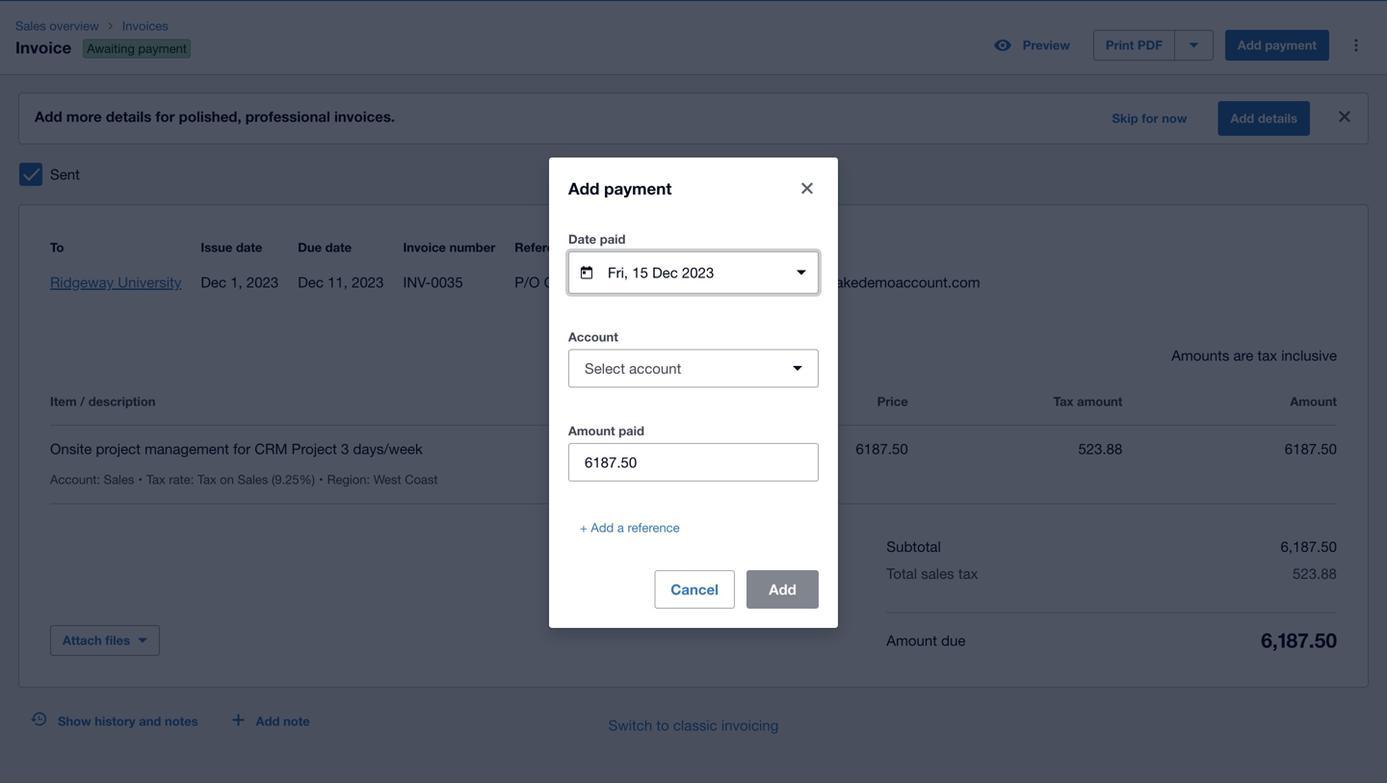 Task type: vqa. For each thing, say whether or not it's contained in the screenshot.
invoices
yes



Task type: locate. For each thing, give the bounding box(es) containing it.
history
[[95, 714, 135, 729]]

amount for amount
[[1290, 394, 1337, 409]]

invoice up inv-
[[403, 240, 446, 255]]

polished,
[[179, 108, 241, 125]]

donotpaythisisfake@fakedemoaccount.com
[[663, 274, 980, 290]]

0 vertical spatial account
[[568, 329, 618, 344]]

account : sales
[[50, 472, 134, 487]]

date paid
[[568, 231, 626, 246]]

add payment
[[1238, 38, 1317, 52], [568, 178, 672, 198]]

issue
[[201, 240, 232, 255]]

add payment inside dialog
[[568, 178, 672, 198]]

0 horizontal spatial 6187.50
[[856, 440, 908, 457]]

: left west
[[367, 472, 370, 487]]

1 vertical spatial add payment
[[568, 178, 672, 198]]

region : west coast
[[327, 472, 438, 487]]

region
[[327, 472, 367, 487]]

for for add more details for polished, professional invoices.
[[156, 108, 175, 125]]

preview
[[1023, 38, 1070, 52]]

date right due
[[325, 240, 352, 255]]

1 horizontal spatial account
[[568, 329, 618, 344]]

11,
[[328, 274, 348, 290]]

6187.50 cell down price column header
[[694, 437, 908, 460]]

0 horizontal spatial amount
[[568, 423, 615, 438]]

1 vertical spatial paid
[[619, 423, 644, 438]]

1 6187.50 cell from the left
[[694, 437, 908, 460]]

sales left overview
[[15, 18, 46, 33]]

number
[[449, 240, 495, 255]]

1 vertical spatial tax
[[958, 565, 978, 582]]

print pdf button
[[1093, 30, 1175, 61]]

for left polished,
[[156, 108, 175, 125]]

row containing item / description
[[50, 390, 1337, 425]]

: down "project"
[[97, 472, 100, 487]]

skip for now button
[[1100, 103, 1199, 134]]

date for 11,
[[325, 240, 352, 255]]

1 cell from the left
[[50, 472, 146, 487]]

payment up online on the left top of page
[[604, 178, 672, 198]]

invoice down sales overview link at left top
[[15, 38, 71, 57]]

table
[[50, 367, 1337, 504]]

tax right are
[[1258, 347, 1277, 364]]

paid for amount paid
[[619, 423, 644, 438]]

1 horizontal spatial 6187.50 cell
[[1122, 437, 1337, 460]]

skip for now
[[1112, 111, 1187, 126]]

2 horizontal spatial sales
[[238, 472, 268, 487]]

note
[[283, 714, 310, 729]]

0 horizontal spatial invoice
[[15, 38, 71, 57]]

2 vertical spatial amount
[[887, 632, 937, 649]]

1 horizontal spatial payment
[[604, 178, 672, 198]]

tax left rate
[[146, 472, 165, 487]]

amount due
[[887, 632, 966, 649]]

sales down "project"
[[104, 472, 134, 487]]

for inside cell
[[233, 440, 251, 457]]

6187.50 cell down amount column header
[[1122, 437, 1337, 460]]

1 vertical spatial 523.88
[[1293, 565, 1337, 582]]

1 horizontal spatial date
[[325, 240, 352, 255]]

2 row from the top
[[50, 426, 1337, 504]]

due
[[298, 240, 322, 255]]

add more details for polished, professional invoices.
[[35, 108, 395, 125]]

show history and notes button
[[19, 706, 210, 737]]

invoices link
[[115, 16, 206, 36]]

skip
[[1112, 111, 1138, 126]]

tax right sales
[[958, 565, 978, 582]]

tax amount
[[1053, 394, 1122, 409]]

dec left 1,
[[201, 274, 226, 290]]

tax for are
[[1258, 347, 1277, 364]]

2 6187.50 cell from the left
[[1122, 437, 1337, 460]]

account
[[568, 329, 618, 344], [50, 472, 97, 487]]

payment down invoices link
[[138, 41, 187, 56]]

to
[[656, 717, 669, 734]]

for for onsite project management for crm project 3 days/week
[[233, 440, 251, 457]]

2 horizontal spatial payment
[[1265, 38, 1317, 52]]

0 horizontal spatial tax
[[958, 565, 978, 582]]

tax inside column header
[[1053, 394, 1074, 409]]

for
[[156, 108, 175, 125], [1142, 111, 1158, 126], [233, 440, 251, 457]]

account inside the 'add payment' dialog
[[568, 329, 618, 344]]

and
[[139, 714, 161, 729]]

0 vertical spatial paid
[[600, 231, 626, 246]]

523.88
[[1078, 440, 1122, 457], [1293, 565, 1337, 582]]

invoices
[[122, 18, 168, 33]]

amount inside column header
[[1290, 394, 1337, 409]]

dec inside popup button
[[652, 264, 678, 281]]

show history and notes
[[58, 714, 198, 729]]

invoice number
[[403, 240, 495, 255]]

2 cell from the left
[[146, 472, 327, 487]]

tax left the amount
[[1053, 394, 1074, 409]]

amounts are tax inclusive
[[1172, 347, 1337, 364]]

1 horizontal spatial add payment
[[1238, 38, 1317, 52]]

paid
[[600, 231, 626, 246], [619, 423, 644, 438]]

item / description column header
[[50, 390, 479, 413]]

2 horizontal spatial dec
[[652, 264, 678, 281]]

0 horizontal spatial dec
[[201, 274, 226, 290]]

cell down "project"
[[50, 472, 146, 487]]

account up select in the top of the page
[[568, 329, 618, 344]]

west
[[373, 472, 401, 487]]

sales overview
[[15, 18, 99, 33]]

Amount paid text field
[[569, 444, 818, 480]]

2023 down payments at the top of the page
[[682, 264, 714, 281]]

1 horizontal spatial tax
[[1258, 347, 1277, 364]]

attach files button
[[50, 625, 160, 656]]

1 vertical spatial account
[[50, 472, 97, 487]]

date
[[236, 240, 262, 255], [325, 240, 352, 255]]

1 cell
[[479, 437, 694, 460]]

0 vertical spatial invoice
[[15, 38, 71, 57]]

for left crm
[[233, 440, 251, 457]]

add button
[[747, 570, 819, 609]]

add details button
[[1218, 101, 1310, 136]]

cell down "onsite project management for crm project 3 days/week"
[[146, 472, 327, 487]]

account inside "row"
[[50, 472, 97, 487]]

1 horizontal spatial 6187.50
[[1285, 440, 1337, 457]]

amount column header
[[1122, 390, 1337, 413]]

add left a
[[591, 520, 614, 535]]

row
[[50, 390, 1337, 425], [50, 426, 1337, 504]]

reference
[[515, 240, 576, 255]]

1 row from the top
[[50, 390, 1337, 425]]

2 horizontal spatial :
[[367, 472, 370, 487]]

0035
[[431, 274, 463, 290]]

6187.50
[[856, 440, 908, 457], [1285, 440, 1337, 457]]

for left now
[[1142, 111, 1158, 126]]

sent
[[50, 166, 80, 183]]

sales right on
[[238, 472, 268, 487]]

dec for dec 1, 2023
[[201, 274, 226, 290]]

add payment up add details
[[1238, 38, 1317, 52]]

6187.50 down "price"
[[856, 440, 908, 457]]

0 horizontal spatial tax
[[146, 472, 165, 487]]

account for account
[[568, 329, 618, 344]]

amount inside the 'add payment' dialog
[[568, 423, 615, 438]]

cell down days/week
[[327, 472, 446, 487]]

0 horizontal spatial add payment
[[568, 178, 672, 198]]

6187.50 down inclusive
[[1285, 440, 1337, 457]]

1 horizontal spatial :
[[190, 472, 194, 487]]

2 horizontal spatial 2023
[[682, 264, 714, 281]]

inv-
[[403, 274, 431, 290]]

1 horizontal spatial tax
[[197, 472, 216, 487]]

dec for dec 11, 2023
[[298, 274, 324, 290]]

1 horizontal spatial details
[[1258, 111, 1297, 126]]

project
[[96, 440, 141, 457]]

item / description
[[50, 394, 156, 409]]

2023 right 1,
[[246, 274, 279, 290]]

cell containing tax rate
[[146, 472, 327, 487]]

now
[[1162, 111, 1187, 126]]

0 vertical spatial 523.88
[[1078, 440, 1122, 457]]

1 date from the left
[[236, 240, 262, 255]]

0 vertical spatial add payment
[[1238, 38, 1317, 52]]

awaiting payment
[[87, 41, 187, 56]]

3 cell from the left
[[327, 472, 446, 487]]

0 vertical spatial amount
[[1290, 394, 1337, 409]]

to
[[50, 240, 64, 255]]

paid down select account
[[619, 423, 644, 438]]

1 vertical spatial amount
[[568, 423, 615, 438]]

+ add a reference
[[580, 520, 680, 535]]

ridgeway university link
[[50, 274, 181, 290]]

paid right the date
[[600, 231, 626, 246]]

add right 'cancel' button
[[769, 581, 796, 598]]

:
[[97, 472, 100, 487], [190, 472, 194, 487], [367, 472, 370, 487]]

dec left 11,
[[298, 274, 324, 290]]

tax
[[1053, 394, 1074, 409], [146, 472, 165, 487], [197, 472, 216, 487]]

onsite project management for crm project 3 days/week
[[50, 440, 423, 457]]

0 horizontal spatial :
[[97, 472, 100, 487]]

amount left the due on the bottom of page
[[887, 632, 937, 649]]

tax left on
[[197, 472, 216, 487]]

fri, 15 dec 2023 button
[[568, 251, 819, 294]]

add
[[1238, 38, 1262, 52], [35, 108, 62, 125], [1231, 111, 1254, 126], [568, 178, 600, 198], [591, 520, 614, 535], [769, 581, 796, 598], [256, 714, 280, 729]]

details down the add payment button in the right top of the page
[[1258, 111, 1297, 126]]

amount down inclusive
[[1290, 394, 1337, 409]]

0 horizontal spatial 6187.50 cell
[[694, 437, 908, 460]]

1 horizontal spatial 2023
[[352, 274, 384, 290]]

2 date from the left
[[325, 240, 352, 255]]

1 vertical spatial row
[[50, 426, 1337, 504]]

date right issue
[[236, 240, 262, 255]]

1 horizontal spatial invoice
[[403, 240, 446, 255]]

project
[[292, 440, 337, 457]]

print pdf
[[1106, 38, 1163, 52]]

0 horizontal spatial for
[[156, 108, 175, 125]]

: for region
[[367, 472, 370, 487]]

0 horizontal spatial date
[[236, 240, 262, 255]]

total sales tax
[[887, 565, 978, 582]]

2023
[[682, 264, 714, 281], [246, 274, 279, 290], [352, 274, 384, 290]]

0 horizontal spatial 523.88
[[1078, 440, 1122, 457]]

cell containing region
[[327, 472, 446, 487]]

0 horizontal spatial payment
[[138, 41, 187, 56]]

payment inside dialog
[[604, 178, 672, 198]]

details inside button
[[1258, 111, 1297, 126]]

0 horizontal spatial account
[[50, 472, 97, 487]]

sales
[[15, 18, 46, 33], [104, 472, 134, 487], [238, 472, 268, 487]]

for inside button
[[1142, 111, 1158, 126]]

details right the more
[[106, 108, 152, 125]]

0 vertical spatial row
[[50, 390, 1337, 425]]

: down management
[[190, 472, 194, 487]]

add note
[[256, 714, 310, 729]]

add payment dialog
[[549, 157, 838, 628]]

2023 right 11,
[[352, 274, 384, 290]]

paid for date paid
[[600, 231, 626, 246]]

add payment up the date paid
[[568, 178, 672, 198]]

amount down select in the top of the page
[[568, 423, 615, 438]]

cell
[[50, 472, 146, 487], [146, 472, 327, 487], [327, 472, 446, 487]]

dec right 15
[[652, 264, 678, 281]]

details
[[106, 108, 152, 125], [1258, 111, 1297, 126]]

ridgeway university
[[50, 274, 181, 290]]

invoice
[[15, 38, 71, 57], [403, 240, 446, 255]]

: for account
[[97, 472, 100, 487]]

12
[[598, 274, 614, 290]]

invoice for invoice
[[15, 38, 71, 57]]

row containing onsite project management for crm project 3 days/week
[[50, 426, 1337, 504]]

2 horizontal spatial amount
[[1290, 394, 1337, 409]]

0 vertical spatial tax
[[1258, 347, 1277, 364]]

row up reference at the bottom left
[[50, 426, 1337, 504]]

tax for tax amount
[[1053, 394, 1074, 409]]

account
[[629, 360, 681, 376]]

0 horizontal spatial 2023
[[246, 274, 279, 290]]

1 horizontal spatial dec
[[298, 274, 324, 290]]

issue date
[[201, 240, 262, 255]]

cell containing account
[[50, 472, 146, 487]]

account down onsite
[[50, 472, 97, 487]]

3 : from the left
[[367, 472, 370, 487]]

+
[[580, 520, 587, 535]]

2 horizontal spatial tax
[[1053, 394, 1074, 409]]

0 horizontal spatial details
[[106, 108, 152, 125]]

1 vertical spatial invoice
[[403, 240, 446, 255]]

6187.50 cell
[[694, 437, 908, 460], [1122, 437, 1337, 460]]

2 horizontal spatial for
[[1142, 111, 1158, 126]]

invoicing
[[721, 717, 779, 734]]

column header
[[479, 390, 694, 413]]

payment up add details
[[1265, 38, 1317, 52]]

1 horizontal spatial amount
[[887, 632, 937, 649]]

dec
[[652, 264, 678, 281], [201, 274, 226, 290], [298, 274, 324, 290]]

/
[[80, 394, 85, 409]]

1 horizontal spatial for
[[233, 440, 251, 457]]

row down select account popup button
[[50, 390, 1337, 425]]

0 vertical spatial 6,187.50
[[1281, 538, 1337, 555]]

3
[[341, 440, 349, 457]]

1 : from the left
[[97, 472, 100, 487]]

awaiting
[[87, 41, 135, 56]]



Task type: describe. For each thing, give the bounding box(es) containing it.
days/week
[[353, 440, 423, 457]]

tax for sales
[[958, 565, 978, 582]]

a
[[617, 520, 624, 535]]

dec 1, 2023
[[201, 274, 279, 290]]

fri,
[[608, 264, 628, 281]]

add up add details
[[1238, 38, 1262, 52]]

professional
[[245, 108, 330, 125]]

are
[[1233, 347, 1253, 364]]

rate
[[169, 472, 190, 487]]

15
[[632, 264, 648, 281]]

more
[[66, 108, 102, 125]]

total
[[887, 565, 917, 582]]

amount for amount due
[[887, 632, 937, 649]]

online
[[634, 240, 672, 255]]

table containing onsite project management for crm project 3 days/week
[[50, 367, 1337, 504]]

523.88 cell
[[908, 437, 1122, 460]]

overview
[[49, 18, 99, 33]]

select account
[[585, 360, 681, 376]]

1 horizontal spatial 523.88
[[1293, 565, 1337, 582]]

price
[[877, 394, 908, 409]]

date for 1,
[[236, 240, 262, 255]]

2023 for dec 1, 2023
[[246, 274, 279, 290]]

price column header
[[694, 390, 908, 413]]

university
[[118, 274, 181, 290]]

close image
[[788, 169, 826, 207]]

subtotal
[[887, 538, 941, 555]]

2 6187.50 from the left
[[1285, 440, 1337, 457]]

inv-0035
[[403, 274, 463, 290]]

cancel
[[671, 581, 719, 598]]

2 : from the left
[[190, 472, 194, 487]]

add inside button
[[769, 581, 796, 598]]

dec 11, 2023
[[298, 274, 384, 290]]

add details
[[1231, 111, 1297, 126]]

due date
[[298, 240, 352, 255]]

management
[[145, 440, 229, 457]]

notes
[[165, 714, 198, 729]]

sales
[[921, 565, 954, 582]]

online payments
[[634, 240, 734, 255]]

amount paid
[[568, 423, 644, 438]]

add left note
[[256, 714, 280, 729]]

ridgeway
[[50, 274, 114, 290]]

item
[[50, 394, 77, 409]]

amounts
[[1172, 347, 1229, 364]]

select
[[585, 360, 625, 376]]

tax amount column header
[[908, 390, 1122, 413]]

1,
[[230, 274, 242, 290]]

sales overview link
[[8, 16, 107, 36]]

1 6187.50 from the left
[[856, 440, 908, 457]]

tax rate : tax on sales (9.25%)
[[146, 472, 315, 487]]

1 vertical spatial 6,187.50
[[1261, 628, 1337, 652]]

add payment inside button
[[1238, 38, 1317, 52]]

1
[[685, 440, 694, 457]]

select account button
[[568, 349, 819, 387]]

crm
[[255, 440, 287, 457]]

switch
[[608, 717, 652, 734]]

preview button
[[982, 30, 1082, 61]]

payment inside button
[[1265, 38, 1317, 52]]

add more details for polished, professional invoices. status
[[19, 93, 1368, 144]]

onsite
[[50, 440, 92, 457]]

1 horizontal spatial sales
[[104, 472, 134, 487]]

p/o crm08-12
[[515, 274, 614, 290]]

manage link
[[634, 294, 980, 317]]

on
[[220, 472, 234, 487]]

description
[[88, 394, 156, 409]]

onsite project management for crm project 3 days/week cell
[[50, 437, 479, 460]]

date
[[568, 231, 596, 246]]

inclusive
[[1281, 347, 1337, 364]]

show
[[58, 714, 91, 729]]

amount
[[1077, 394, 1122, 409]]

crm08-
[[544, 274, 598, 290]]

2023 inside popup button
[[682, 264, 714, 281]]

print
[[1106, 38, 1134, 52]]

reference
[[628, 520, 680, 535]]

coast
[[405, 472, 438, 487]]

invoice for invoice number
[[403, 240, 446, 255]]

add up the date
[[568, 178, 600, 198]]

(9.25%)
[[272, 472, 315, 487]]

add note button
[[221, 706, 322, 737]]

account for account : sales
[[50, 472, 97, 487]]

manage
[[665, 297, 717, 314]]

cancel button
[[654, 570, 735, 609]]

add payment button
[[1225, 30, 1329, 61]]

fri, 15 dec 2023
[[608, 264, 714, 281]]

add left the more
[[35, 108, 62, 125]]

invoices.
[[334, 108, 395, 125]]

2023 for dec 11, 2023
[[352, 274, 384, 290]]

switch to classic invoicing button
[[593, 706, 794, 745]]

tax for tax rate : tax on sales (9.25%)
[[146, 472, 165, 487]]

pdf
[[1137, 38, 1163, 52]]

due
[[941, 632, 966, 649]]

amount for amount paid
[[568, 423, 615, 438]]

add right now
[[1231, 111, 1254, 126]]

523.88 inside cell
[[1078, 440, 1122, 457]]

0 horizontal spatial sales
[[15, 18, 46, 33]]



